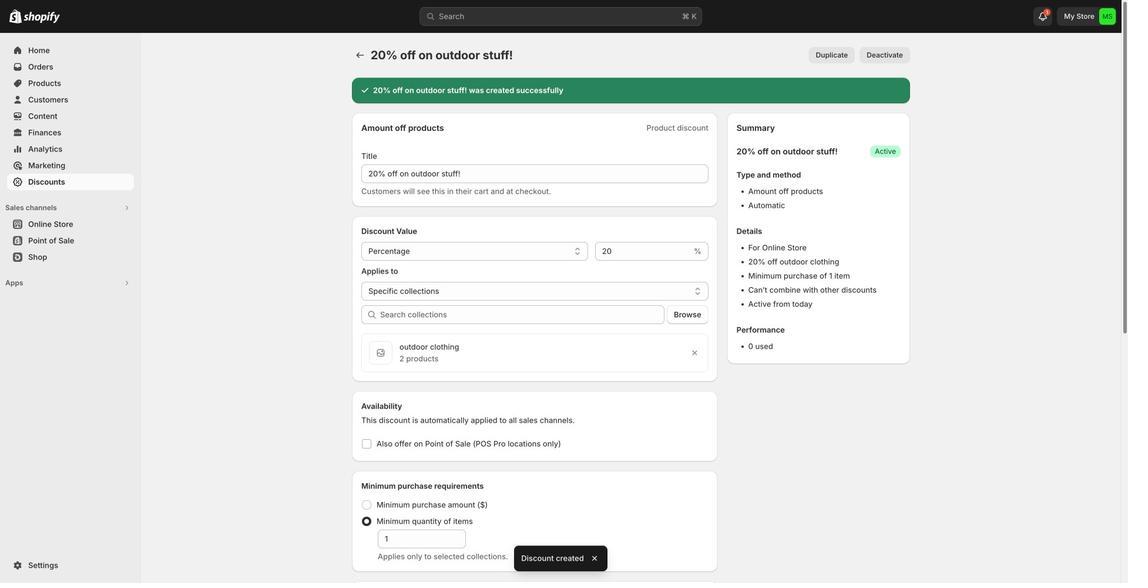 Task type: vqa. For each thing, say whether or not it's contained in the screenshot.
order in the Button
no



Task type: describe. For each thing, give the bounding box(es) containing it.
Search collections text field
[[380, 306, 665, 324]]

1 horizontal spatial shopify image
[[24, 12, 60, 23]]



Task type: locate. For each thing, give the bounding box(es) containing it.
0 horizontal spatial shopify image
[[9, 9, 22, 23]]

my store image
[[1100, 8, 1116, 25]]

None text field
[[361, 165, 709, 183], [595, 242, 692, 261], [378, 530, 466, 549], [361, 165, 709, 183], [595, 242, 692, 261], [378, 530, 466, 549]]

shopify image
[[9, 9, 22, 23], [24, 12, 60, 23]]



